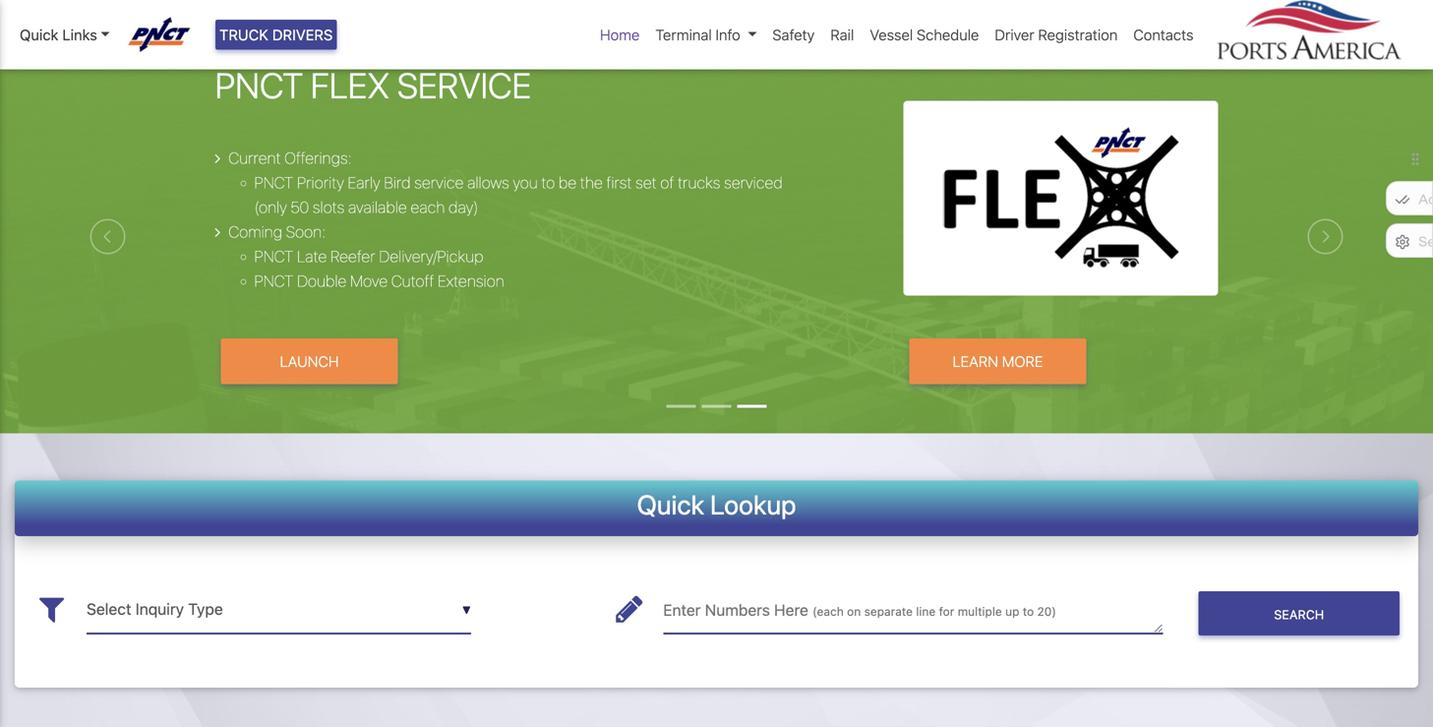Task type: vqa. For each thing, say whether or not it's contained in the screenshot.
2nd angle right icon from the bottom
yes



Task type: describe. For each thing, give the bounding box(es) containing it.
move
[[350, 272, 388, 290]]

quick links link
[[20, 24, 110, 46]]

to inside the current offerings: pnct priority early bird service allows you to be the first set of trucks serviced (only 50 slots available each day)
[[542, 173, 555, 192]]

rail link
[[823, 16, 862, 54]]

soon:
[[286, 222, 326, 241]]

allows
[[467, 173, 509, 192]]

safety link
[[765, 16, 823, 54]]

set
[[636, 173, 657, 192]]

coming
[[229, 222, 282, 241]]

links
[[62, 26, 97, 43]]

terminal info
[[656, 26, 741, 43]]

search
[[1275, 607, 1325, 622]]

launch button
[[221, 339, 398, 384]]

terminal
[[656, 26, 712, 43]]

pnct flex service
[[215, 64, 532, 106]]

home link
[[592, 16, 648, 54]]

flex
[[311, 64, 390, 106]]

slots
[[313, 198, 345, 217]]

the
[[580, 173, 603, 192]]

lookup
[[711, 489, 797, 520]]

info
[[716, 26, 741, 43]]

contacts
[[1134, 26, 1194, 43]]

rail
[[831, 26, 854, 43]]

driver registration link
[[987, 16, 1126, 54]]

coming soon: pnct late reefer delivery/pickup pnct double move cutoff extension
[[229, 222, 505, 290]]

available
[[348, 198, 407, 217]]

to inside enter numbers here (each on separate line for multiple up to 20)
[[1023, 605, 1034, 619]]

extension
[[438, 272, 505, 290]]

quick lookup
[[637, 489, 797, 520]]

drivers
[[272, 26, 333, 43]]

separate
[[865, 605, 913, 619]]

schedule
[[917, 26, 980, 43]]

truck drivers
[[219, 26, 333, 43]]

driver registration
[[995, 26, 1118, 43]]

home
[[600, 26, 640, 43]]

up
[[1006, 605, 1020, 619]]

flexible service image
[[0, 40, 1434, 544]]

here
[[775, 601, 809, 620]]

for
[[939, 605, 955, 619]]

vessel schedule
[[870, 26, 980, 43]]

20)
[[1038, 605, 1057, 619]]

of
[[661, 173, 674, 192]]

line
[[917, 605, 936, 619]]

double
[[297, 272, 347, 290]]

be
[[559, 173, 577, 192]]

learn more
[[953, 353, 1044, 370]]

(only
[[254, 198, 287, 217]]

first
[[607, 173, 632, 192]]

angle right image
[[215, 151, 221, 166]]

each
[[411, 198, 445, 217]]

early
[[348, 173, 381, 192]]

current offerings: pnct priority early bird service allows you to be the first set of trucks serviced (only 50 slots available each day)
[[229, 149, 783, 217]]

quick for quick links
[[20, 26, 58, 43]]

launch
[[280, 353, 339, 370]]

vessel
[[870, 26, 913, 43]]



Task type: locate. For each thing, give the bounding box(es) containing it.
pnct left double
[[254, 272, 294, 290]]

pnct
[[215, 64, 303, 106], [254, 173, 294, 192], [254, 247, 294, 266], [254, 272, 294, 290]]

vessel schedule link
[[862, 16, 987, 54]]

cutoff
[[391, 272, 434, 290]]

day)
[[449, 198, 479, 217]]

registration
[[1039, 26, 1118, 43]]

pnct down truck
[[215, 64, 303, 106]]

quick
[[20, 26, 58, 43], [637, 489, 705, 520]]

to right up
[[1023, 605, 1034, 619]]

1 horizontal spatial to
[[1023, 605, 1034, 619]]

you
[[513, 173, 538, 192]]

trucks
[[678, 173, 721, 192]]

delivery/pickup
[[379, 247, 484, 266]]

service
[[414, 173, 464, 192]]

safety
[[773, 26, 815, 43]]

current
[[229, 149, 281, 167]]

late
[[297, 247, 327, 266]]

0 vertical spatial quick
[[20, 26, 58, 43]]

truck
[[219, 26, 269, 43]]

quick left the lookup
[[637, 489, 705, 520]]

offerings:
[[285, 149, 352, 167]]

learn more link
[[910, 339, 1087, 384]]

bird
[[384, 173, 411, 192]]

to left be
[[542, 173, 555, 192]]

quick for quick lookup
[[637, 489, 705, 520]]

None text field
[[664, 586, 1164, 634]]

to
[[542, 173, 555, 192], [1023, 605, 1034, 619]]

pnct up (only
[[254, 173, 294, 192]]

pnct down the coming
[[254, 247, 294, 266]]

(each
[[813, 605, 844, 619]]

1 horizontal spatial quick
[[637, 489, 705, 520]]

priority
[[297, 173, 344, 192]]

service
[[397, 64, 532, 106]]

contacts link
[[1126, 16, 1202, 54]]

quick links
[[20, 26, 97, 43]]

1 vertical spatial quick
[[637, 489, 705, 520]]

50
[[291, 198, 309, 217]]

on
[[847, 605, 861, 619]]

learn
[[953, 353, 999, 370]]

None text field
[[87, 586, 471, 634]]

pnct inside the current offerings: pnct priority early bird service allows you to be the first set of trucks serviced (only 50 slots available each day)
[[254, 173, 294, 192]]

quick left the links
[[20, 26, 58, 43]]

terminal info link
[[648, 16, 765, 54]]

enter
[[664, 601, 701, 620]]

driver
[[995, 26, 1035, 43]]

1 vertical spatial to
[[1023, 605, 1034, 619]]

0 vertical spatial to
[[542, 173, 555, 192]]

more
[[1003, 353, 1044, 370]]

angle right image
[[215, 224, 221, 240]]

▼
[[462, 603, 471, 617]]

0 horizontal spatial to
[[542, 173, 555, 192]]

search button
[[1199, 592, 1400, 636]]

0 horizontal spatial quick
[[20, 26, 58, 43]]

serviced
[[724, 173, 783, 192]]

truck drivers link
[[216, 20, 337, 50]]

multiple
[[958, 605, 1003, 619]]

numbers
[[705, 601, 770, 620]]

enter numbers here (each on separate line for multiple up to 20)
[[664, 601, 1057, 620]]

reefer
[[331, 247, 376, 266]]



